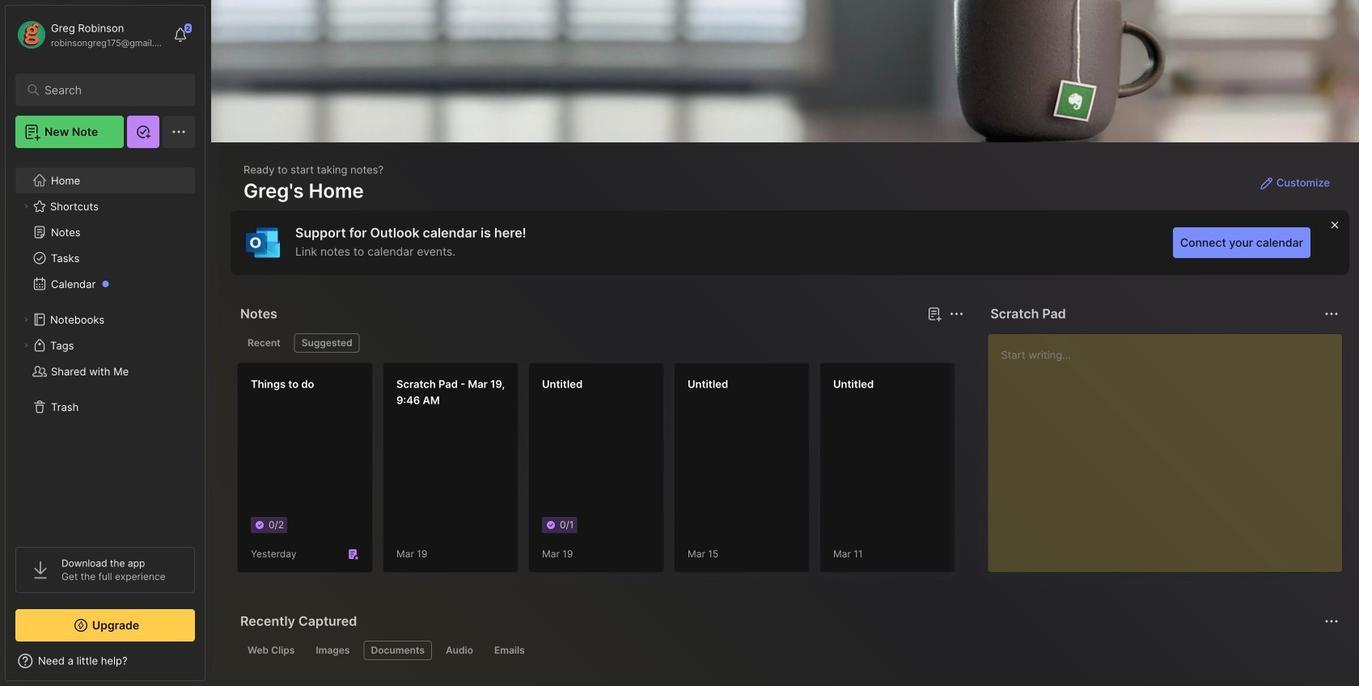 Task type: describe. For each thing, give the bounding box(es) containing it.
1 tab list from the top
[[240, 333, 962, 353]]

2 more actions image from the top
[[1322, 612, 1342, 631]]

Account field
[[15, 19, 165, 51]]

1 more actions image from the top
[[1322, 304, 1342, 324]]

WHAT'S NEW field
[[6, 648, 205, 674]]

none search field inside the main element
[[45, 80, 174, 100]]

more actions image
[[947, 304, 966, 324]]

Start writing… text field
[[1001, 334, 1342, 559]]



Task type: vqa. For each thing, say whether or not it's contained in the screenshot.
'Add filters' field
no



Task type: locate. For each thing, give the bounding box(es) containing it.
tab list
[[240, 333, 962, 353], [240, 641, 1337, 660]]

expand notebooks image
[[21, 315, 31, 324]]

0 vertical spatial tab list
[[240, 333, 962, 353]]

1 vertical spatial tab list
[[240, 641, 1337, 660]]

expand tags image
[[21, 341, 31, 350]]

tree inside the main element
[[6, 158, 205, 532]]

0 vertical spatial more actions image
[[1322, 304, 1342, 324]]

2 tab list from the top
[[240, 641, 1337, 660]]

tree
[[6, 158, 205, 532]]

Search text field
[[45, 83, 174, 98]]

click to collapse image
[[204, 656, 216, 676]]

tab
[[240, 333, 288, 353], [294, 333, 360, 353], [240, 641, 302, 660], [309, 641, 357, 660], [364, 641, 432, 660], [439, 641, 481, 660], [487, 641, 532, 660]]

More actions field
[[945, 303, 968, 325], [1321, 303, 1343, 325], [1321, 610, 1343, 633]]

main element
[[0, 0, 210, 686]]

row group
[[237, 362, 1359, 583]]

more actions image
[[1322, 304, 1342, 324], [1322, 612, 1342, 631]]

1 vertical spatial more actions image
[[1322, 612, 1342, 631]]

None search field
[[45, 80, 174, 100]]



